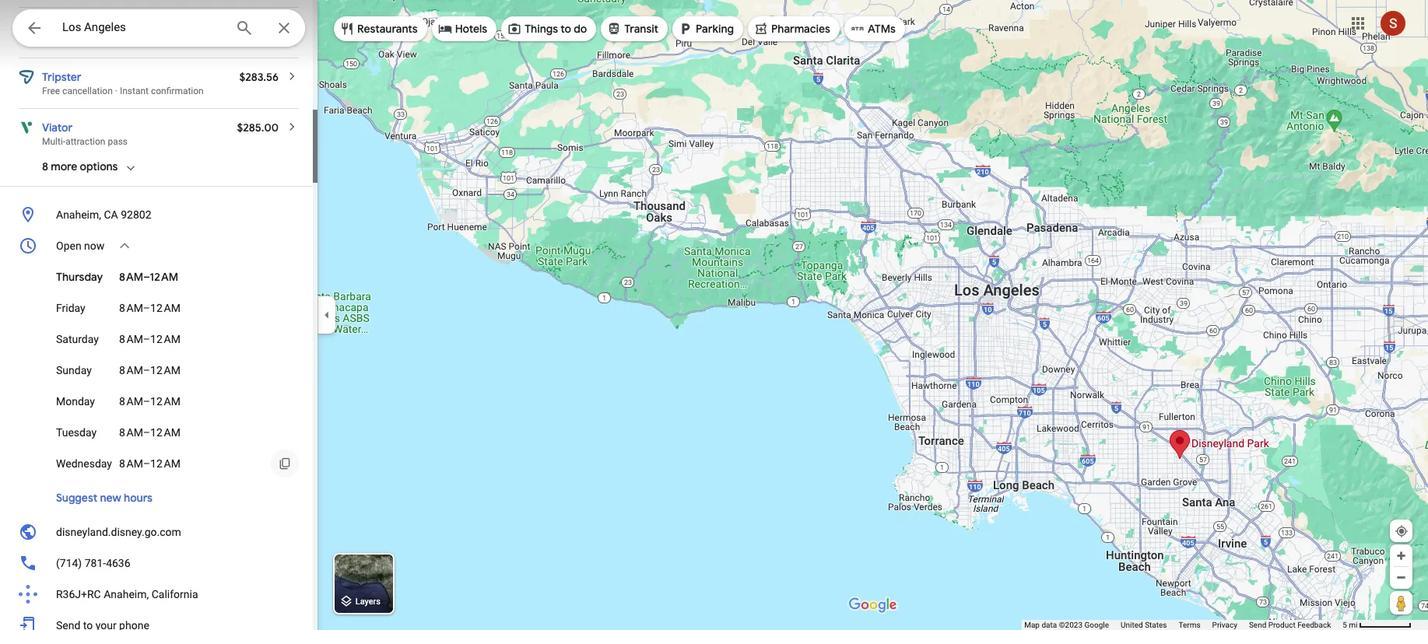 Task type: describe. For each thing, give the bounding box(es) containing it.
open now button
[[0, 230, 318, 261]]

wednesday
[[56, 458, 112, 470]]

undercover
[[42, 20, 102, 34]]

cancellation
[[62, 86, 113, 97]]

pass
[[108, 136, 128, 147]]

parking button
[[673, 10, 744, 47]]

options
[[80, 160, 118, 174]]

information for disneyland park region
[[0, 199, 318, 631]]

zoom out image
[[1396, 572, 1408, 584]]

1 vertical spatial anaheim,
[[104, 588, 149, 601]]

5 mi button
[[1343, 621, 1412, 630]]

8 am to 12 am text field for friday
[[118, 292, 270, 324]]

(714)
[[56, 557, 82, 570]]

8 am–12 am for thursday
[[119, 270, 178, 284]]

5 mi
[[1343, 621, 1358, 630]]

8 am to 12 am text field for tuesday
[[118, 417, 270, 448]]

things
[[525, 22, 558, 36]]

8
[[42, 160, 48, 174]]

 search field
[[12, 9, 305, 50]]

8 am–12 am for sunday
[[119, 364, 181, 377]]

collapse side panel image
[[318, 307, 336, 324]]

suggest
[[56, 491, 97, 505]]

friday
[[56, 302, 85, 314]]

new
[[100, 491, 121, 505]]

things to do
[[525, 22, 587, 36]]

ca
[[104, 208, 118, 221]]

open
[[56, 240, 81, 252]]

monday
[[56, 395, 95, 408]]

(714) 781-4636
[[56, 557, 130, 570]]

google account: sheryl atherton  
(sheryl.atherton@adept.ai) image
[[1381, 11, 1406, 36]]

send
[[1250, 621, 1267, 630]]

atms
[[868, 22, 896, 36]]

8 am to 12 am text field for wednesday
[[118, 448, 270, 479]]

8 am to 12 am text field for thursday
[[118, 261, 270, 292]]

8 am–12 am for saturday
[[119, 333, 181, 345]]

mobile
[[42, 35, 70, 46]]

disneyland.disney.go.com
[[56, 526, 181, 539]]

restaurants
[[357, 22, 418, 36]]

google
[[1085, 621, 1110, 630]]

california
[[152, 588, 198, 601]]

do
[[574, 22, 587, 36]]

feedback
[[1298, 621, 1332, 630]]

free
[[42, 86, 60, 97]]

mobile ticket
[[42, 35, 95, 46]]

show your location image
[[1395, 525, 1409, 539]]

send product feedback
[[1250, 621, 1332, 630]]

tripster
[[42, 70, 81, 84]]

$283.56
[[239, 70, 279, 84]]

wednesday 8 am–12 am
[[56, 458, 181, 470]]

8 more options
[[42, 160, 118, 174]]

united states button
[[1121, 621, 1168, 631]]

ticket
[[73, 35, 95, 46]]

r36j+rc anaheim, california button
[[0, 579, 318, 610]]

send product feedback button
[[1250, 621, 1332, 631]]

saturday
[[56, 333, 99, 345]]

thursday
[[56, 270, 103, 284]]

map
[[1025, 621, 1040, 630]]

(714) 781-4636 button
[[0, 548, 318, 579]]

8 am to 12 am text field for monday
[[118, 386, 270, 417]]

92802
[[121, 208, 151, 221]]

zoom in image
[[1396, 550, 1408, 562]]

mi
[[1350, 621, 1358, 630]]

hours
[[124, 491, 153, 505]]



Task type: locate. For each thing, give the bounding box(es) containing it.
anaheim,
[[56, 208, 101, 221], [104, 588, 149, 601]]

suggest new hours
[[56, 491, 153, 505]]

transit button
[[601, 10, 668, 47]]

suggest new hours button
[[40, 479, 168, 517]]

multi-attraction pass
[[42, 136, 128, 147]]

map data ©2023 google
[[1025, 621, 1110, 630]]

more
[[51, 160, 77, 174]]

to
[[561, 22, 572, 36]]

8 AM to 12 AM text field
[[118, 417, 270, 448], [118, 448, 270, 479]]

restaurants button
[[334, 10, 427, 47]]

r36j+rc
[[56, 588, 101, 601]]

parking
[[696, 22, 734, 36]]

5
[[1343, 621, 1348, 630]]

0 vertical spatial anaheim,
[[56, 208, 101, 221]]

$285.00
[[237, 121, 279, 135]]

3 8 am–12 am from the top
[[119, 333, 181, 345]]

pharmacies button
[[748, 10, 840, 47]]

4636
[[106, 557, 130, 570]]

confirmation
[[151, 86, 204, 97]]

8 am–12 am
[[119, 270, 178, 284], [119, 302, 181, 314], [119, 333, 181, 345], [119, 364, 181, 377], [119, 395, 181, 408], [119, 426, 181, 439], [119, 458, 181, 470]]


[[25, 17, 44, 39]]

8 more options button
[[42, 159, 138, 186]]

1 8 am–12 am from the top
[[119, 270, 178, 284]]

footer containing map data ©2023 google
[[1025, 621, 1343, 631]]

2 8 am to 12 am text field from the top
[[118, 292, 270, 324]]

footer
[[1025, 621, 1343, 631]]

things to do button
[[502, 10, 597, 47]]

1 horizontal spatial anaheim,
[[104, 588, 149, 601]]

free cancellation · instant confirmation
[[42, 86, 204, 97]]

none field inside los angeles field
[[62, 18, 223, 37]]

8 am to 12 am text field for sunday
[[118, 355, 270, 386]]

2 8 am to 12 am text field from the top
[[118, 448, 270, 479]]

·
[[115, 86, 118, 97]]

undercover tourist
[[42, 20, 138, 34]]

multi-
[[42, 136, 66, 147]]

 button
[[12, 9, 56, 50]]

2 8 am–12 am from the top
[[119, 302, 181, 314]]

4 8 am–12 am from the top
[[119, 364, 181, 377]]

show street view coverage image
[[1391, 592, 1413, 615]]

sunday
[[56, 364, 92, 377]]

privacy
[[1213, 621, 1238, 630]]

product
[[1269, 621, 1296, 630]]

8 am to 12 am text field for saturday
[[118, 324, 270, 355]]

footer inside google maps element
[[1025, 621, 1343, 631]]

united states
[[1121, 621, 1168, 630]]

transit
[[625, 22, 659, 36]]

$199.82
[[241, 20, 279, 34]]

pharmacies
[[772, 22, 831, 36]]

anaheim, ca 92802
[[56, 208, 151, 221]]

Los Angeles field
[[12, 9, 305, 47]]

open now
[[56, 240, 105, 252]]

hotels button
[[432, 10, 497, 47]]

tourist
[[104, 20, 138, 34]]

None field
[[62, 18, 223, 37]]

0 horizontal spatial anaheim,
[[56, 208, 101, 221]]

anaheim, up open now
[[56, 208, 101, 221]]

disneyland.disney.go.com link
[[0, 517, 318, 548]]

anaheim, down 4636
[[104, 588, 149, 601]]

show open hours for the week image
[[118, 239, 132, 253]]

781-
[[85, 557, 106, 570]]

8 am–12 am for tuesday
[[119, 426, 181, 439]]

wednesday, 8 am to 12 am, copy open hours image
[[278, 457, 292, 471]]

privacy button
[[1213, 621, 1238, 631]]

5 8 am–12 am from the top
[[119, 395, 181, 408]]

atms button
[[845, 10, 905, 47]]

united
[[1121, 621, 1144, 630]]

7 8 am–12 am from the top
[[119, 458, 181, 470]]

3 8 am to 12 am text field from the top
[[118, 386, 270, 417]]

data
[[1042, 621, 1058, 630]]

attraction
[[66, 136, 105, 147]]

anaheim, ca 92802 button
[[0, 199, 318, 230]]

8 AM to 12 AM text field
[[118, 324, 270, 355], [118, 355, 270, 386]]

terms button
[[1179, 621, 1201, 631]]

tuesday
[[56, 426, 97, 439]]

states
[[1145, 621, 1168, 630]]

hotels
[[455, 22, 488, 36]]

terms
[[1179, 621, 1201, 630]]

viator
[[42, 121, 72, 135]]

8 AM to 12 AM text field
[[118, 261, 270, 292], [118, 292, 270, 324], [118, 386, 270, 417]]

1 8 am to 12 am text field from the top
[[118, 261, 270, 292]]

2 8 am to 12 am text field from the top
[[118, 355, 270, 386]]

1 8 am to 12 am text field from the top
[[118, 324, 270, 355]]

8 am–12 am for monday
[[119, 395, 181, 408]]

1 8 am to 12 am text field from the top
[[118, 417, 270, 448]]

hours image
[[19, 236, 37, 255]]

google maps element
[[0, 0, 1429, 631]]

©2023
[[1059, 621, 1083, 630]]

8 am–12 am for friday
[[119, 302, 181, 314]]

layers
[[356, 597, 381, 608]]

now
[[84, 240, 105, 252]]

6 8 am–12 am from the top
[[119, 426, 181, 439]]

r36j+rc anaheim, california
[[56, 588, 198, 601]]

instant
[[120, 86, 149, 97]]



Task type: vqa. For each thing, say whether or not it's contained in the screenshot.
THE 8 on the top of page
yes



